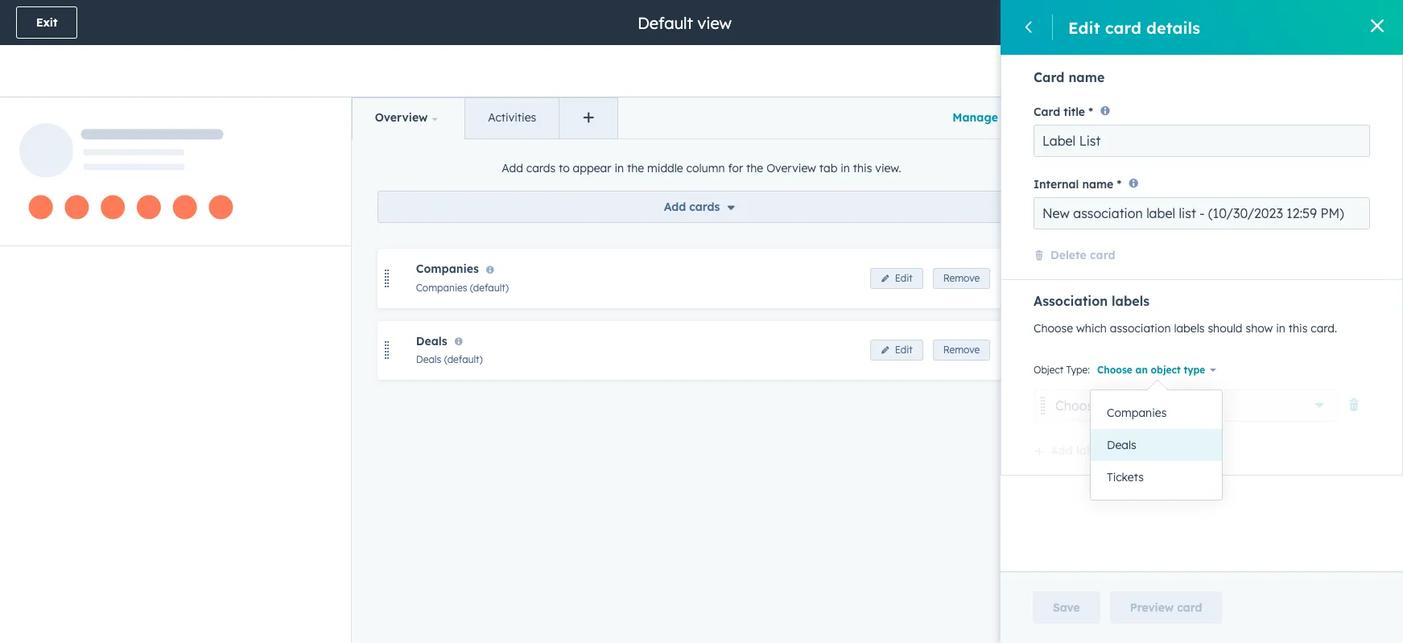 Task type: locate. For each thing, give the bounding box(es) containing it.
add inside 'popup button'
[[664, 200, 686, 214]]

1 vertical spatial save button
[[1033, 592, 1100, 624]]

card left details
[[1105, 17, 1141, 37]]

choose an object type
[[1097, 364, 1205, 376]]

1 vertical spatial labels
[[1174, 321, 1205, 335]]

(default) for deals
[[444, 353, 483, 365]]

cards down column
[[689, 200, 720, 214]]

card inside preview card button
[[1177, 601, 1202, 615]]

overview
[[375, 110, 428, 125], [767, 161, 816, 176]]

add cards button
[[377, 191, 1026, 223]]

card for delete
[[1090, 248, 1115, 262]]

deals down companies (default)
[[416, 353, 441, 365]]

name for card name
[[1069, 69, 1105, 85]]

1 horizontal spatial choose
[[1097, 364, 1133, 376]]

2 edit button from the top
[[870, 340, 923, 361]]

deals button
[[1091, 429, 1222, 461]]

remove button for deals
[[933, 340, 990, 361]]

type
[[1066, 364, 1088, 376]]

2 vertical spatial deals
[[1107, 438, 1137, 452]]

0 horizontal spatial cards
[[526, 161, 556, 176]]

manage
[[953, 110, 998, 125]]

object
[[1151, 364, 1181, 376]]

0 vertical spatial choose
[[1034, 321, 1073, 335]]

1 horizontal spatial overview
[[767, 161, 816, 176]]

add cards
[[664, 200, 720, 214]]

0 vertical spatial remove
[[943, 272, 980, 284]]

list box
[[1091, 390, 1222, 500]]

1 vertical spatial cards
[[689, 200, 720, 214]]

1 horizontal spatial add
[[664, 200, 686, 214]]

2 remove from the top
[[943, 344, 980, 356]]

None field
[[636, 12, 737, 33]]

in right appear
[[615, 161, 624, 176]]

remove button for companies
[[933, 268, 990, 289]]

name up title
[[1069, 69, 1105, 85]]

1 card from the top
[[1034, 69, 1065, 85]]

column
[[686, 161, 725, 176]]

save button inside page section element
[[1194, 6, 1261, 39]]

tabs
[[1002, 110, 1026, 125]]

navigation
[[352, 97, 618, 140]]

save for preview card
[[1053, 601, 1080, 615]]

card inside delete card button
[[1090, 248, 1115, 262]]

1 vertical spatial add
[[664, 200, 686, 214]]

companies up deals button
[[1107, 406, 1167, 420]]

1 vertical spatial this
[[1289, 321, 1308, 335]]

1 horizontal spatial save
[[1214, 15, 1241, 30]]

0 vertical spatial this
[[853, 161, 872, 176]]

name for internal name
[[1082, 177, 1114, 191]]

1 horizontal spatial save button
[[1194, 6, 1261, 39]]

1 edit button from the top
[[870, 268, 923, 289]]

edit card details
[[1068, 17, 1200, 37]]

1 vertical spatial deals
[[416, 353, 441, 365]]

edit button for deals
[[870, 340, 923, 361]]

the left middle
[[627, 161, 644, 176]]

companies up deals (default)
[[416, 281, 467, 294]]

1 vertical spatial edit
[[895, 272, 913, 284]]

the right for
[[746, 161, 763, 176]]

this left view.
[[853, 161, 872, 176]]

close image
[[1371, 19, 1384, 32]]

labels left the should
[[1174, 321, 1205, 335]]

0 vertical spatial cards
[[526, 161, 556, 176]]

choose right :
[[1097, 364, 1133, 376]]

2 vertical spatial card
[[1177, 601, 1202, 615]]

Card title text field
[[1034, 125, 1370, 157]]

1 vertical spatial edit button
[[870, 340, 923, 361]]

choose
[[1034, 321, 1073, 335], [1097, 364, 1133, 376]]

cards left the to
[[526, 161, 556, 176]]

card for edit
[[1105, 17, 1141, 37]]

add down activities button at the top left of page
[[502, 161, 523, 176]]

should
[[1208, 321, 1243, 335]]

the
[[627, 161, 644, 176], [746, 161, 763, 176]]

1 vertical spatial remove button
[[933, 340, 990, 361]]

1 vertical spatial card
[[1034, 105, 1060, 119]]

0 horizontal spatial overview
[[375, 110, 428, 125]]

2 vertical spatial companies
[[1107, 406, 1167, 420]]

companies (default)
[[416, 281, 509, 294]]

choose for choose an object type
[[1097, 364, 1133, 376]]

in
[[615, 161, 624, 176], [841, 161, 850, 176], [1276, 321, 1286, 335]]

card
[[1105, 17, 1141, 37], [1090, 248, 1115, 262], [1177, 601, 1202, 615]]

save for save and exit
[[1214, 15, 1241, 30]]

this
[[853, 161, 872, 176], [1289, 321, 1308, 335]]

association
[[1110, 321, 1171, 335]]

card right preview
[[1177, 601, 1202, 615]]

add down middle
[[664, 200, 686, 214]]

0 vertical spatial card
[[1034, 69, 1065, 85]]

remove
[[943, 272, 980, 284], [943, 344, 980, 356]]

exit
[[36, 15, 57, 30]]

1 horizontal spatial the
[[746, 161, 763, 176]]

choose down association
[[1034, 321, 1073, 335]]

choose inside dropdown button
[[1097, 364, 1133, 376]]

deals
[[416, 334, 447, 348], [416, 353, 441, 365], [1107, 438, 1137, 452]]

0 vertical spatial overview
[[375, 110, 428, 125]]

deals up deals (default)
[[416, 334, 447, 348]]

0 horizontal spatial save button
[[1033, 592, 1100, 624]]

0 horizontal spatial the
[[627, 161, 644, 176]]

in right 'tab' on the top
[[841, 161, 850, 176]]

association labels
[[1034, 293, 1150, 309]]

edit button
[[870, 268, 923, 289], [870, 340, 923, 361]]

internal name
[[1034, 177, 1114, 191]]

0 horizontal spatial labels
[[1112, 293, 1150, 309]]

card right delete
[[1090, 248, 1115, 262]]

activities button
[[465, 98, 559, 139]]

this left 'card.'
[[1289, 321, 1308, 335]]

0 horizontal spatial choose
[[1034, 321, 1073, 335]]

1 horizontal spatial cards
[[689, 200, 720, 214]]

card up 'card title'
[[1034, 69, 1065, 85]]

object
[[1034, 364, 1064, 376]]

delete card button
[[1034, 247, 1115, 266]]

choose an object type button
[[1090, 357, 1224, 383]]

companies up companies (default)
[[416, 262, 479, 276]]

name
[[1069, 69, 1105, 85], [1082, 177, 1114, 191]]

2 remove button from the top
[[933, 340, 990, 361]]

1 vertical spatial name
[[1082, 177, 1114, 191]]

0 vertical spatial name
[[1069, 69, 1105, 85]]

1 remove button from the top
[[933, 268, 990, 289]]

tickets button
[[1091, 461, 1222, 494]]

deals up tickets
[[1107, 438, 1137, 452]]

exit button
[[16, 6, 78, 39]]

0 horizontal spatial add
[[502, 161, 523, 176]]

labels up association
[[1112, 293, 1150, 309]]

manage tabs button
[[939, 97, 1052, 138]]

2 horizontal spatial save
[[1291, 15, 1318, 30]]

0 vertical spatial card
[[1105, 17, 1141, 37]]

card
[[1034, 69, 1065, 85], [1034, 105, 1060, 119]]

companies inside button
[[1107, 406, 1167, 420]]

0 vertical spatial edit button
[[870, 268, 923, 289]]

0 vertical spatial labels
[[1112, 293, 1150, 309]]

0 vertical spatial add
[[502, 161, 523, 176]]

remove for deals
[[943, 344, 980, 356]]

1 the from the left
[[627, 161, 644, 176]]

0 horizontal spatial this
[[853, 161, 872, 176]]

edit
[[1068, 17, 1100, 37], [895, 272, 913, 284], [895, 344, 913, 356]]

in right show
[[1276, 321, 1286, 335]]

2 vertical spatial edit
[[895, 344, 913, 356]]

view.
[[875, 161, 901, 176]]

show
[[1246, 321, 1273, 335]]

object type :
[[1034, 364, 1090, 376]]

2 card from the top
[[1034, 105, 1060, 119]]

1 vertical spatial card
[[1090, 248, 1115, 262]]

save button for preview
[[1033, 592, 1100, 624]]

card left title
[[1034, 105, 1060, 119]]

0 horizontal spatial save
[[1053, 601, 1080, 615]]

name right internal
[[1082, 177, 1114, 191]]

0 vertical spatial remove button
[[933, 268, 990, 289]]

1 vertical spatial remove
[[943, 344, 980, 356]]

2 horizontal spatial in
[[1276, 321, 1286, 335]]

companies
[[416, 262, 479, 276], [416, 281, 467, 294], [1107, 406, 1167, 420]]

add
[[502, 161, 523, 176], [664, 200, 686, 214]]

1 vertical spatial companies
[[416, 281, 467, 294]]

overview button
[[352, 98, 465, 139]]

save
[[1214, 15, 1241, 30], [1291, 15, 1318, 30], [1053, 601, 1080, 615]]

delete
[[1051, 248, 1087, 262]]

1 vertical spatial (default)
[[444, 353, 483, 365]]

0 vertical spatial (default)
[[470, 281, 509, 294]]

cards
[[526, 161, 556, 176], [689, 200, 720, 214]]

labels
[[1112, 293, 1150, 309], [1174, 321, 1205, 335]]

tab
[[819, 161, 838, 176]]

0 vertical spatial save button
[[1194, 6, 1261, 39]]

2 the from the left
[[746, 161, 763, 176]]

cards inside 'popup button'
[[689, 200, 720, 214]]

choose which association labels should show in this card.
[[1034, 321, 1337, 335]]

(default)
[[470, 281, 509, 294], [444, 353, 483, 365]]

remove button
[[933, 268, 990, 289], [933, 340, 990, 361]]

card for card title
[[1034, 105, 1060, 119]]

overview inside button
[[375, 110, 428, 125]]

internal
[[1034, 177, 1079, 191]]

save button
[[1194, 6, 1261, 39], [1033, 592, 1100, 624]]

tickets
[[1107, 470, 1144, 485]]

list box containing companies
[[1091, 390, 1222, 500]]

0 vertical spatial companies
[[416, 262, 479, 276]]

1 remove from the top
[[943, 272, 980, 284]]

1 vertical spatial choose
[[1097, 364, 1133, 376]]

edit for deals
[[895, 344, 913, 356]]



Task type: vqa. For each thing, say whether or not it's contained in the screenshot.
Manage
yes



Task type: describe. For each thing, give the bounding box(es) containing it.
middle
[[647, 161, 683, 176]]

card title
[[1034, 105, 1085, 119]]

save button for save
[[1194, 6, 1261, 39]]

go to previous screen image
[[1022, 20, 1037, 36]]

manage tabs
[[953, 110, 1026, 125]]

Internal name text field
[[1034, 197, 1370, 229]]

title
[[1064, 105, 1085, 119]]

add cards to appear in the middle column for the overview tab in this view.
[[502, 161, 901, 176]]

an
[[1136, 364, 1148, 376]]

page section element
[[0, 0, 1403, 97]]

card for preview
[[1177, 601, 1202, 615]]

none field inside page section element
[[636, 12, 737, 33]]

1 horizontal spatial in
[[841, 161, 850, 176]]

(default) for companies
[[470, 281, 509, 294]]

preview card button
[[1110, 592, 1222, 624]]

choose for choose which association labels should show in this card.
[[1034, 321, 1073, 335]]

which
[[1076, 321, 1107, 335]]

cards for add cards
[[689, 200, 720, 214]]

card.
[[1311, 321, 1337, 335]]

companies button
[[1091, 397, 1222, 429]]

and
[[1322, 15, 1343, 30]]

remove for companies
[[943, 272, 980, 284]]

add for add cards to appear in the middle column for the overview tab in this view.
[[502, 161, 523, 176]]

0 horizontal spatial in
[[615, 161, 624, 176]]

edit button for companies
[[870, 268, 923, 289]]

card for card name
[[1034, 69, 1065, 85]]

details
[[1146, 17, 1200, 37]]

0 vertical spatial edit
[[1068, 17, 1100, 37]]

1 horizontal spatial this
[[1289, 321, 1308, 335]]

save and exit
[[1291, 15, 1367, 30]]

association
[[1034, 293, 1108, 309]]

for
[[728, 161, 743, 176]]

cards for add cards to appear in the middle column for the overview tab in this view.
[[526, 161, 556, 176]]

save and exit button
[[1271, 6, 1387, 39]]

to
[[559, 161, 570, 176]]

card name
[[1034, 69, 1105, 85]]

:
[[1088, 364, 1090, 376]]

deals (default)
[[416, 353, 483, 365]]

preview
[[1130, 601, 1174, 615]]

type
[[1184, 364, 1205, 376]]

exit
[[1346, 15, 1367, 30]]

deals inside button
[[1107, 438, 1137, 452]]

edit for companies
[[895, 272, 913, 284]]

activities
[[488, 110, 536, 125]]

0 vertical spatial deals
[[416, 334, 447, 348]]

appear
[[573, 161, 611, 176]]

1 horizontal spatial labels
[[1174, 321, 1205, 335]]

delete card
[[1051, 248, 1115, 262]]

preview card
[[1130, 601, 1202, 615]]

1 vertical spatial overview
[[767, 161, 816, 176]]

add for add cards
[[664, 200, 686, 214]]

save inside save and exit button
[[1291, 15, 1318, 30]]

navigation containing overview
[[352, 97, 618, 140]]



